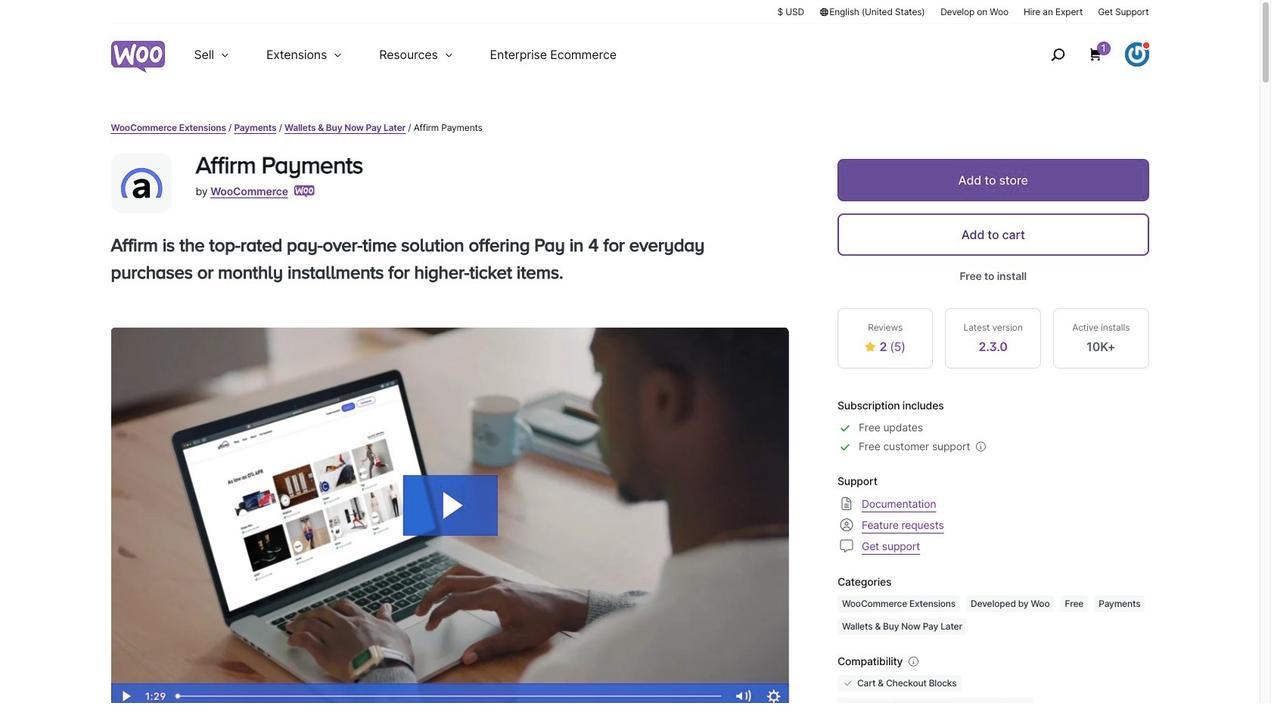 Task type: describe. For each thing, give the bounding box(es) containing it.
product icon image
[[111, 153, 171, 213]]

service navigation menu element
[[1019, 30, 1150, 79]]

message image
[[838, 537, 856, 555]]

circle info image
[[907, 654, 922, 669]]

breadcrumb element
[[111, 121, 1150, 135]]

search image
[[1046, 42, 1070, 67]]



Task type: vqa. For each thing, say whether or not it's contained in the screenshot.
that
no



Task type: locate. For each thing, give the bounding box(es) containing it.
check image
[[843, 678, 855, 690]]

file lines image
[[838, 495, 856, 513]]

developed by woocommerce image
[[294, 185, 315, 198]]

extra information image
[[974, 439, 989, 455]]

check image
[[843, 701, 855, 703]]

circle user image
[[838, 516, 856, 534]]

open account menu image
[[1125, 42, 1150, 67]]



